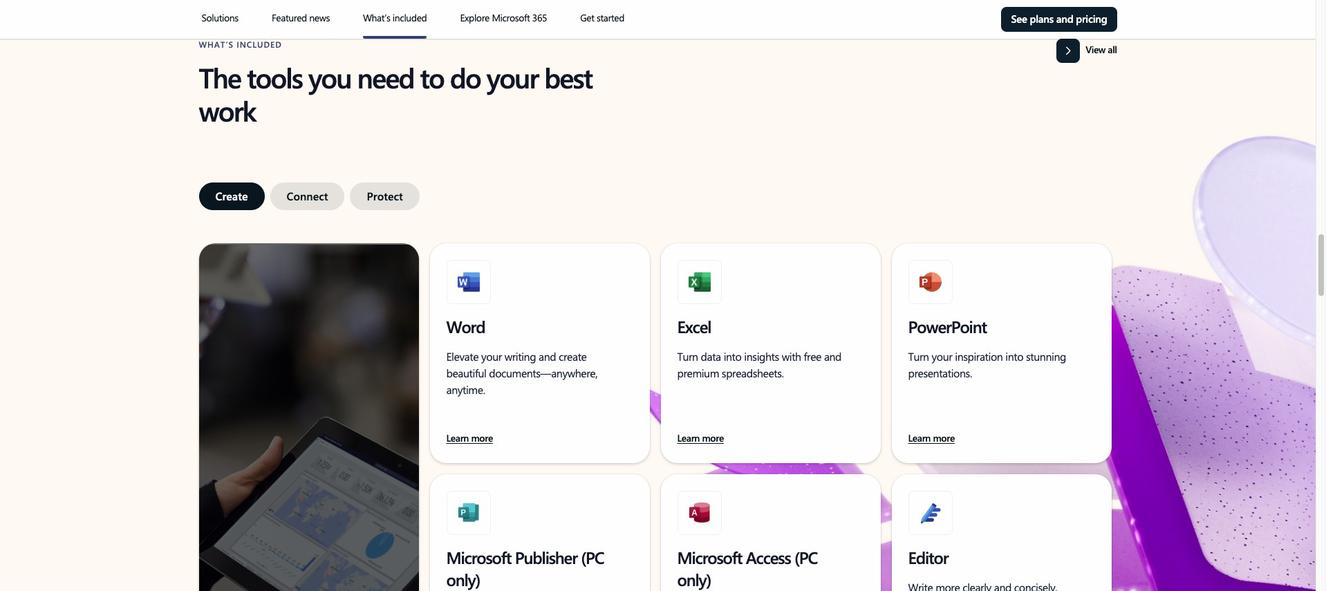 Task type: vqa. For each thing, say whether or not it's contained in the screenshot.
available?
no



Task type: locate. For each thing, give the bounding box(es) containing it.
(pc inside microsoft access (pc only)
[[794, 546, 818, 568]]

2 more from the left
[[702, 431, 724, 444]]

1 horizontal spatial (pc
[[794, 546, 818, 568]]

learn
[[446, 431, 469, 444], [677, 431, 700, 444], [908, 431, 931, 444]]

pricing
[[1076, 12, 1107, 26]]

learn more link for excel
[[677, 431, 724, 446]]

(pc right 'access'
[[794, 546, 818, 568]]

1 only) from the left
[[446, 568, 480, 590]]

microsoft publisher (pc only)
[[446, 546, 604, 590]]

only) inside microsoft publisher (pc only)
[[446, 568, 480, 590]]

learn for powerpoint
[[908, 431, 931, 444]]

tab list
[[199, 182, 1112, 210]]

1 horizontal spatial learn
[[677, 431, 700, 444]]

1 learn from the left
[[446, 431, 469, 444]]

0 horizontal spatial (pc
[[581, 546, 604, 568]]

1 horizontal spatial learn more
[[677, 431, 724, 444]]

(pc inside microsoft publisher (pc only)
[[581, 546, 604, 568]]

learn more link
[[446, 431, 493, 446], [677, 431, 724, 446], [908, 431, 955, 446]]

2 learn more from the left
[[677, 431, 724, 444]]

microsoft left "publisher"
[[446, 546, 511, 568]]

learn more for powerpoint
[[908, 431, 955, 444]]

1 (pc from the left
[[581, 546, 604, 568]]

1 learn more link from the left
[[446, 431, 493, 446]]

2 only) from the left
[[677, 568, 711, 590]]

microsoft for microsoft access (pc only)
[[677, 546, 742, 568]]

(pc for microsoft access (pc only)
[[794, 546, 818, 568]]

2 horizontal spatial learn more
[[908, 431, 955, 444]]

2 learn more link from the left
[[677, 431, 724, 446]]

microsoft access (pc only)
[[677, 546, 818, 590]]

(pc right "publisher"
[[581, 546, 604, 568]]

3 learn more from the left
[[908, 431, 955, 444]]

do
[[450, 59, 480, 95]]

1 horizontal spatial only)
[[677, 568, 711, 590]]

3 learn from the left
[[908, 431, 931, 444]]

1 microsoft from the left
[[446, 546, 511, 568]]

microsoft
[[446, 546, 511, 568], [677, 546, 742, 568]]

the tools you need to do your best work
[[199, 59, 592, 128]]

1 horizontal spatial learn more link
[[677, 431, 724, 446]]

microsoft left 'access'
[[677, 546, 742, 568]]

more
[[471, 431, 493, 444], [702, 431, 724, 444], [933, 431, 955, 444]]

only) inside microsoft access (pc only)
[[677, 568, 711, 590]]

0 horizontal spatial learn
[[446, 431, 469, 444]]

0 horizontal spatial learn more
[[446, 431, 493, 444]]

3 more from the left
[[933, 431, 955, 444]]

best
[[544, 59, 592, 95]]

2 horizontal spatial learn
[[908, 431, 931, 444]]

more for word
[[471, 431, 493, 444]]

view
[[1086, 43, 1106, 56]]

microsoft inside microsoft publisher (pc only)
[[446, 546, 511, 568]]

powerpoint
[[908, 315, 987, 337]]

microsoft inside microsoft access (pc only)
[[677, 546, 742, 568]]

2 horizontal spatial learn more link
[[908, 431, 955, 446]]

1 learn more from the left
[[446, 431, 493, 444]]

1 horizontal spatial more
[[702, 431, 724, 444]]

2 microsoft from the left
[[677, 546, 742, 568]]

the
[[199, 59, 241, 95]]

(pc
[[581, 546, 604, 568], [794, 546, 818, 568]]

2 learn from the left
[[677, 431, 700, 444]]

0 horizontal spatial only)
[[446, 568, 480, 590]]

2 (pc from the left
[[794, 546, 818, 568]]

learn more link for word
[[446, 431, 493, 446]]

1 more from the left
[[471, 431, 493, 444]]

need
[[357, 59, 414, 95]]

0 horizontal spatial more
[[471, 431, 493, 444]]

what's included image
[[363, 36, 427, 39]]

learn for word
[[446, 431, 469, 444]]

excel
[[677, 315, 711, 337]]

see plans and pricing
[[1011, 12, 1107, 26]]

publisher
[[515, 546, 577, 568]]

learn more link for powerpoint
[[908, 431, 955, 446]]

0 horizontal spatial learn more link
[[446, 431, 493, 446]]

1 horizontal spatial microsoft
[[677, 546, 742, 568]]

2 horizontal spatial more
[[933, 431, 955, 444]]

only)
[[446, 568, 480, 590], [677, 568, 711, 590]]

0 horizontal spatial microsoft
[[446, 546, 511, 568]]

learn more
[[446, 431, 493, 444], [677, 431, 724, 444], [908, 431, 955, 444]]

3 learn more link from the left
[[908, 431, 955, 446]]



Task type: describe. For each thing, give the bounding box(es) containing it.
word
[[446, 315, 485, 337]]

learn more for excel
[[677, 431, 724, 444]]

see
[[1011, 12, 1027, 26]]

see plans and pricing link
[[1002, 7, 1117, 32]]

view all link
[[1056, 38, 1117, 63]]

more for excel
[[702, 431, 724, 444]]

work
[[199, 92, 255, 128]]

plans
[[1030, 12, 1054, 26]]

only) for microsoft publisher (pc only)
[[446, 568, 480, 590]]

to
[[420, 59, 444, 95]]

only) for microsoft access (pc only)
[[677, 568, 711, 590]]

in page navigation element
[[133, 0, 1183, 39]]

more for powerpoint
[[933, 431, 955, 444]]

a person using tablet and checking dashboard in it image
[[199, 243, 419, 591]]

tools
[[247, 59, 302, 95]]

(pc for microsoft publisher (pc only)
[[581, 546, 604, 568]]

learn for excel
[[677, 431, 700, 444]]

learn more for word
[[446, 431, 493, 444]]

and
[[1056, 12, 1074, 26]]

all
[[1108, 43, 1117, 56]]

microsoft for microsoft publisher (pc only)
[[446, 546, 511, 568]]

view all
[[1086, 43, 1117, 56]]

you
[[308, 59, 351, 95]]

your
[[487, 59, 538, 95]]

access
[[746, 546, 791, 568]]

editor
[[908, 546, 948, 568]]



